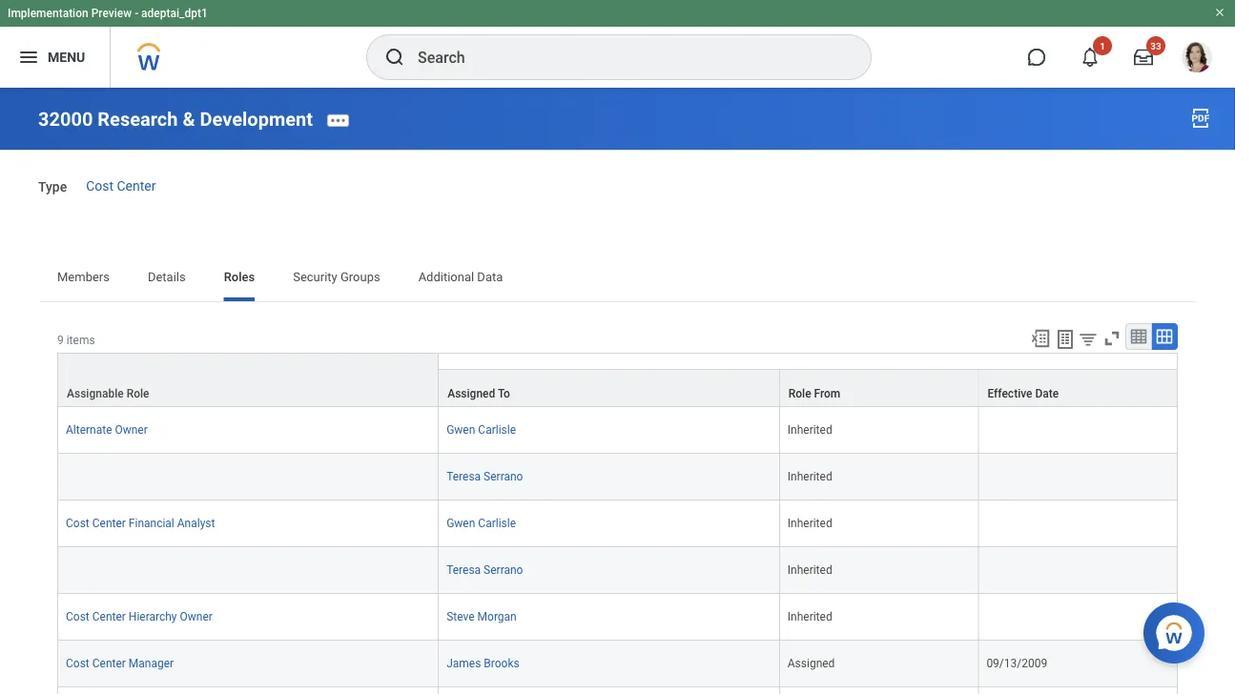 Task type: vqa. For each thing, say whether or not it's contained in the screenshot.
Select to filter grid data icon
yes



Task type: locate. For each thing, give the bounding box(es) containing it.
0 horizontal spatial assigned
[[448, 388, 496, 401]]

alternate owner
[[66, 424, 148, 437]]

1 horizontal spatial role
[[789, 388, 812, 401]]

owner right alternate
[[115, 424, 148, 437]]

2 teresa serrano from the top
[[447, 564, 523, 577]]

view printable version (pdf) image
[[1190, 107, 1213, 130]]

1 vertical spatial gwen
[[447, 517, 476, 531]]

teresa serrano
[[447, 471, 523, 484], [447, 564, 523, 577]]

cost right type
[[86, 178, 114, 194]]

9 items
[[57, 334, 95, 347]]

teresa
[[447, 471, 481, 484], [447, 564, 481, 577]]

32000 research & development link
[[38, 108, 313, 130]]

0 vertical spatial teresa serrano
[[447, 471, 523, 484]]

export to worksheets image
[[1055, 328, 1077, 351]]

menu banner
[[0, 0, 1236, 88]]

gwen down assigned to
[[447, 424, 476, 437]]

gwen up steve
[[447, 517, 476, 531]]

members
[[57, 270, 110, 284]]

09/13/2009
[[987, 658, 1048, 671]]

profile logan mcneil image
[[1182, 42, 1213, 76]]

2 carlisle from the top
[[478, 517, 516, 531]]

assigned
[[448, 388, 496, 401], [788, 658, 835, 671]]

1 teresa from the top
[[447, 471, 481, 484]]

2 teresa serrano link from the top
[[447, 560, 523, 577]]

carlisle
[[478, 424, 516, 437], [478, 517, 516, 531]]

1
[[1100, 40, 1106, 52]]

row containing cost center financial analyst
[[57, 501, 1179, 548]]

6 row from the top
[[57, 595, 1179, 641]]

teresa serrano link up "steve morgan" link
[[447, 560, 523, 577]]

1 vertical spatial gwen carlisle
[[447, 517, 516, 531]]

assigned inside popup button
[[448, 388, 496, 401]]

cost left "financial"
[[66, 517, 89, 531]]

toolbar
[[1022, 324, 1179, 353]]

1 horizontal spatial owner
[[180, 611, 213, 624]]

teresa serrano link down assigned to
[[447, 467, 523, 484]]

0 vertical spatial carlisle
[[478, 424, 516, 437]]

steve morgan
[[447, 611, 517, 624]]

0 horizontal spatial owner
[[115, 424, 148, 437]]

effective
[[988, 388, 1033, 401]]

development
[[200, 108, 313, 130]]

cost for cost center
[[86, 178, 114, 194]]

2 row from the top
[[57, 408, 1179, 454]]

7 row from the top
[[57, 641, 1179, 688]]

gwen carlisle link for cost center financial analyst
[[447, 513, 516, 531]]

gwen carlisle link down assigned to
[[447, 420, 516, 437]]

1 role from the left
[[127, 388, 149, 401]]

4 row from the top
[[57, 501, 1179, 548]]

james brooks
[[447, 658, 520, 671]]

1 button
[[1070, 36, 1113, 78]]

owner right 'hierarchy'
[[180, 611, 213, 624]]

1 gwen carlisle from the top
[[447, 424, 516, 437]]

role from button
[[780, 370, 979, 407]]

1 inherited from the top
[[788, 424, 833, 437]]

serrano
[[484, 471, 523, 484], [484, 564, 523, 577]]

teresa up steve
[[447, 564, 481, 577]]

cost for cost center hierarchy owner
[[66, 611, 89, 624]]

3 inherited from the top
[[788, 517, 833, 531]]

role left from
[[789, 388, 812, 401]]

teresa serrano link
[[447, 467, 523, 484], [447, 560, 523, 577]]

center
[[117, 178, 156, 194], [92, 517, 126, 531], [92, 611, 126, 624], [92, 658, 126, 671]]

cost
[[86, 178, 114, 194], [66, 517, 89, 531], [66, 611, 89, 624], [66, 658, 89, 671]]

0 vertical spatial gwen
[[447, 424, 476, 437]]

effective date button
[[980, 370, 1178, 407]]

32000 research & development
[[38, 108, 313, 130]]

1 vertical spatial carlisle
[[478, 517, 516, 531]]

gwen carlisle down assigned to
[[447, 424, 516, 437]]

center left 'hierarchy'
[[92, 611, 126, 624]]

inherited for cost center hierarchy owner
[[788, 611, 833, 624]]

brooks
[[484, 658, 520, 671]]

cost inside 'cost center financial analyst' link
[[66, 517, 89, 531]]

1 horizontal spatial assigned
[[788, 658, 835, 671]]

serrano up morgan
[[484, 564, 523, 577]]

1 carlisle from the top
[[478, 424, 516, 437]]

teresa serrano down assigned to
[[447, 471, 523, 484]]

table image
[[1130, 327, 1149, 346]]

1 row from the top
[[57, 369, 1179, 408]]

inherited
[[788, 424, 833, 437], [788, 471, 833, 484], [788, 517, 833, 531], [788, 564, 833, 577], [788, 611, 833, 624]]

research
[[98, 108, 178, 130]]

security groups
[[293, 270, 380, 284]]

close environment banner image
[[1215, 7, 1226, 18]]

0 vertical spatial gwen carlisle link
[[447, 420, 516, 437]]

cost center hierarchy owner link
[[66, 607, 213, 624]]

row
[[57, 369, 1179, 408], [57, 408, 1179, 454], [57, 454, 1179, 501], [57, 501, 1179, 548], [57, 548, 1179, 595], [57, 595, 1179, 641], [57, 641, 1179, 688], [57, 688, 1179, 695]]

effective date
[[988, 388, 1060, 401]]

1 gwen carlisle link from the top
[[447, 420, 516, 437]]

steve morgan link
[[447, 607, 517, 624]]

cost up cost center manager link
[[66, 611, 89, 624]]

0 vertical spatial serrano
[[484, 471, 523, 484]]

gwen for alternate owner
[[447, 424, 476, 437]]

preview
[[91, 7, 132, 20]]

1 vertical spatial serrano
[[484, 564, 523, 577]]

0 horizontal spatial role
[[127, 388, 149, 401]]

teresa serrano up "steve morgan" link
[[447, 564, 523, 577]]

1 serrano from the top
[[484, 471, 523, 484]]

carlisle down to
[[478, 424, 516, 437]]

2 role from the left
[[789, 388, 812, 401]]

1 vertical spatial teresa serrano
[[447, 564, 523, 577]]

center left "financial"
[[92, 517, 126, 531]]

role
[[127, 388, 149, 401], [789, 388, 812, 401]]

serrano down to
[[484, 471, 523, 484]]

2 gwen carlisle from the top
[[447, 517, 516, 531]]

gwen
[[447, 424, 476, 437], [447, 517, 476, 531]]

adeptai_dpt1
[[141, 7, 208, 20]]

tab list
[[38, 256, 1198, 302]]

center down the research on the top left
[[117, 178, 156, 194]]

gwen carlisle link
[[447, 420, 516, 437], [447, 513, 516, 531]]

gwen carlisle for alternate owner
[[447, 424, 516, 437]]

2 gwen from the top
[[447, 517, 476, 531]]

gwen carlisle
[[447, 424, 516, 437], [447, 517, 516, 531]]

cell
[[980, 408, 1179, 454], [57, 454, 439, 501], [980, 454, 1179, 501], [980, 501, 1179, 548], [57, 548, 439, 595], [980, 548, 1179, 595], [980, 595, 1179, 641], [57, 688, 439, 695], [439, 688, 780, 695], [780, 688, 980, 695], [980, 688, 1179, 695]]

role right assignable
[[127, 388, 149, 401]]

tab list containing members
[[38, 256, 1198, 302]]

1 gwen from the top
[[447, 424, 476, 437]]

1 vertical spatial teresa serrano link
[[447, 560, 523, 577]]

cost left manager
[[66, 658, 89, 671]]

0 vertical spatial gwen carlisle
[[447, 424, 516, 437]]

1 vertical spatial gwen carlisle link
[[447, 513, 516, 531]]

fullscreen image
[[1102, 328, 1123, 349]]

menu
[[48, 49, 85, 65]]

cost center financial analyst link
[[66, 513, 215, 531]]

center left manager
[[92, 658, 126, 671]]

center for cost center manager
[[92, 658, 126, 671]]

2 gwen carlisle link from the top
[[447, 513, 516, 531]]

owner
[[115, 424, 148, 437], [180, 611, 213, 624]]

row containing assigned to
[[57, 369, 1179, 408]]

0 vertical spatial teresa
[[447, 471, 481, 484]]

5 inherited from the top
[[788, 611, 833, 624]]

cost for cost center financial analyst
[[66, 517, 89, 531]]

cost center
[[86, 178, 156, 194]]

cost inside cost center manager link
[[66, 658, 89, 671]]

1 vertical spatial teresa
[[447, 564, 481, 577]]

0 vertical spatial teresa serrano link
[[447, 467, 523, 484]]

2 serrano from the top
[[484, 564, 523, 577]]

tab list inside 32000 research & development main content
[[38, 256, 1198, 302]]

32000 research & development main content
[[0, 88, 1236, 695]]

justify image
[[17, 46, 40, 69]]

4 inherited from the top
[[788, 564, 833, 577]]

Search Workday  search field
[[418, 36, 832, 78]]

morgan
[[478, 611, 517, 624]]

additional data
[[419, 270, 503, 284]]

carlisle up "steve morgan" link
[[478, 517, 516, 531]]

gwen carlisle up "steve morgan" link
[[447, 517, 516, 531]]

9
[[57, 334, 64, 347]]

cost center manager link
[[66, 654, 174, 671]]

cost inside cost center hierarchy owner link
[[66, 611, 89, 624]]

teresa down assigned to
[[447, 471, 481, 484]]

1 vertical spatial assigned
[[788, 658, 835, 671]]

5 row from the top
[[57, 548, 1179, 595]]

alternate owner link
[[66, 420, 148, 437]]

0 vertical spatial assigned
[[448, 388, 496, 401]]

toolbar inside 32000 research & development main content
[[1022, 324, 1179, 353]]

row containing alternate owner
[[57, 408, 1179, 454]]

gwen carlisle link up "steve morgan" link
[[447, 513, 516, 531]]

cost center link
[[86, 178, 156, 194]]



Task type: describe. For each thing, give the bounding box(es) containing it.
to
[[498, 388, 510, 401]]

-
[[135, 7, 138, 20]]

financial
[[129, 517, 174, 531]]

32000
[[38, 108, 93, 130]]

james
[[447, 658, 481, 671]]

expand table image
[[1156, 327, 1175, 346]]

items
[[67, 334, 95, 347]]

james brooks link
[[447, 654, 520, 671]]

implementation
[[8, 7, 88, 20]]

steve
[[447, 611, 475, 624]]

assignable
[[67, 388, 124, 401]]

cost center hierarchy owner
[[66, 611, 213, 624]]

alternate
[[66, 424, 112, 437]]

carlisle for cost center financial analyst
[[478, 517, 516, 531]]

analyst
[[177, 517, 215, 531]]

notifications large image
[[1081, 48, 1100, 67]]

assigned to
[[448, 388, 510, 401]]

select to filter grid data image
[[1078, 329, 1099, 349]]

1 teresa serrano link from the top
[[447, 467, 523, 484]]

33
[[1151, 40, 1162, 52]]

gwen carlisle link for alternate owner
[[447, 420, 516, 437]]

2 teresa from the top
[[447, 564, 481, 577]]

center for cost center
[[117, 178, 156, 194]]

date
[[1036, 388, 1060, 401]]

row containing cost center hierarchy owner
[[57, 595, 1179, 641]]

assignable role button
[[58, 354, 438, 407]]

&
[[183, 108, 195, 130]]

hierarchy
[[129, 611, 177, 624]]

assignable role
[[67, 388, 149, 401]]

carlisle for alternate owner
[[478, 424, 516, 437]]

1 vertical spatial owner
[[180, 611, 213, 624]]

security
[[293, 270, 338, 284]]

groups
[[341, 270, 380, 284]]

assignable role row
[[57, 353, 1179, 408]]

3 row from the top
[[57, 454, 1179, 501]]

roles
[[224, 270, 255, 284]]

cost center financial analyst
[[66, 517, 215, 531]]

inherited for cost center financial analyst
[[788, 517, 833, 531]]

role inside row
[[127, 388, 149, 401]]

assigned for assigned
[[788, 658, 835, 671]]

type
[[38, 180, 67, 195]]

manager
[[129, 658, 174, 671]]

0 vertical spatial owner
[[115, 424, 148, 437]]

details
[[148, 270, 186, 284]]

assigned to button
[[439, 370, 780, 407]]

33 button
[[1123, 36, 1166, 78]]

cost center manager
[[66, 658, 174, 671]]

gwen carlisle for cost center financial analyst
[[447, 517, 516, 531]]

additional
[[419, 270, 474, 284]]

inherited for alternate owner
[[788, 424, 833, 437]]

inbox large image
[[1135, 48, 1154, 67]]

search image
[[384, 46, 407, 69]]

2 inherited from the top
[[788, 471, 833, 484]]

center for cost center hierarchy owner
[[92, 611, 126, 624]]

implementation preview -   adeptai_dpt1
[[8, 7, 208, 20]]

center for cost center financial analyst
[[92, 517, 126, 531]]

data
[[478, 270, 503, 284]]

1 teresa serrano from the top
[[447, 471, 523, 484]]

gwen for cost center financial analyst
[[447, 517, 476, 531]]

assigned for assigned to
[[448, 388, 496, 401]]

row containing cost center manager
[[57, 641, 1179, 688]]

from
[[815, 388, 841, 401]]

cost for cost center manager
[[66, 658, 89, 671]]

role from
[[789, 388, 841, 401]]

8 row from the top
[[57, 688, 1179, 695]]

menu button
[[0, 27, 110, 88]]

export to excel image
[[1031, 328, 1052, 349]]



